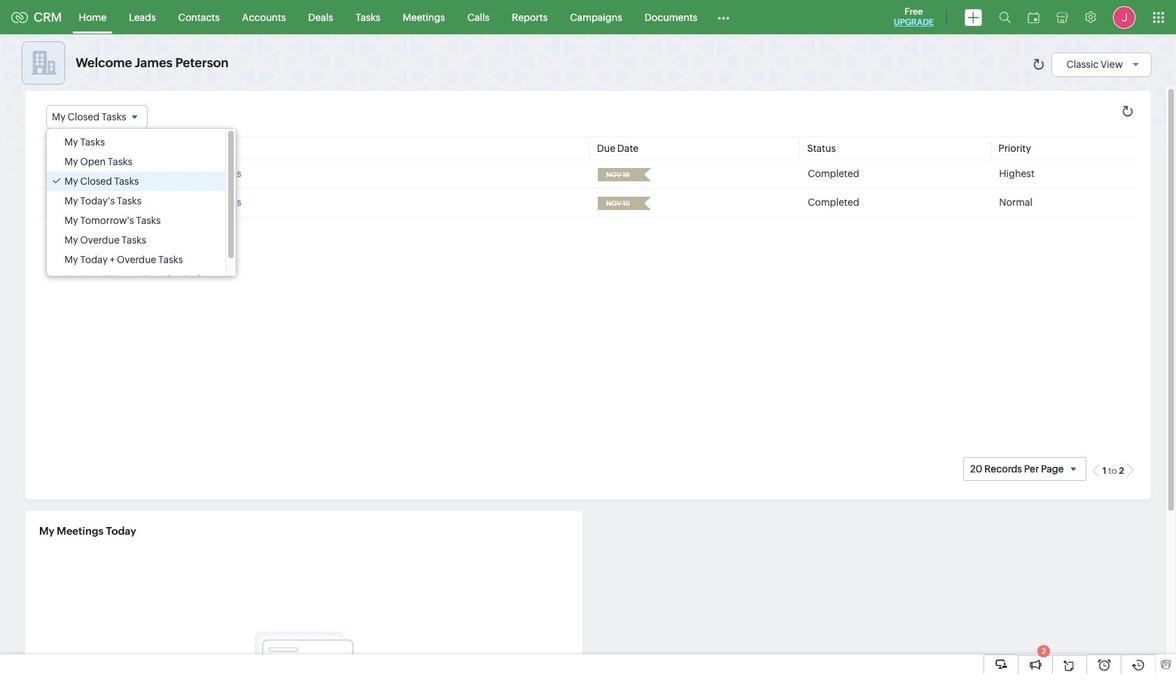 Task type: describe. For each thing, give the bounding box(es) containing it.
create menu image
[[965, 9, 983, 26]]

logo image
[[11, 12, 28, 23]]

calendar image
[[1028, 12, 1040, 23]]

search element
[[991, 0, 1020, 34]]

search image
[[999, 11, 1011, 23]]



Task type: locate. For each thing, give the bounding box(es) containing it.
None field
[[46, 105, 148, 129], [602, 168, 635, 182], [602, 197, 635, 210], [46, 105, 148, 129], [602, 168, 635, 182], [602, 197, 635, 210]]

profile element
[[1105, 0, 1144, 34]]

tree
[[47, 129, 236, 289]]

create menu element
[[957, 0, 991, 34]]

Other Modules field
[[709, 6, 739, 28]]

profile image
[[1113, 6, 1136, 28]]



Task type: vqa. For each thing, say whether or not it's contained in the screenshot.
Other Modules field
yes



